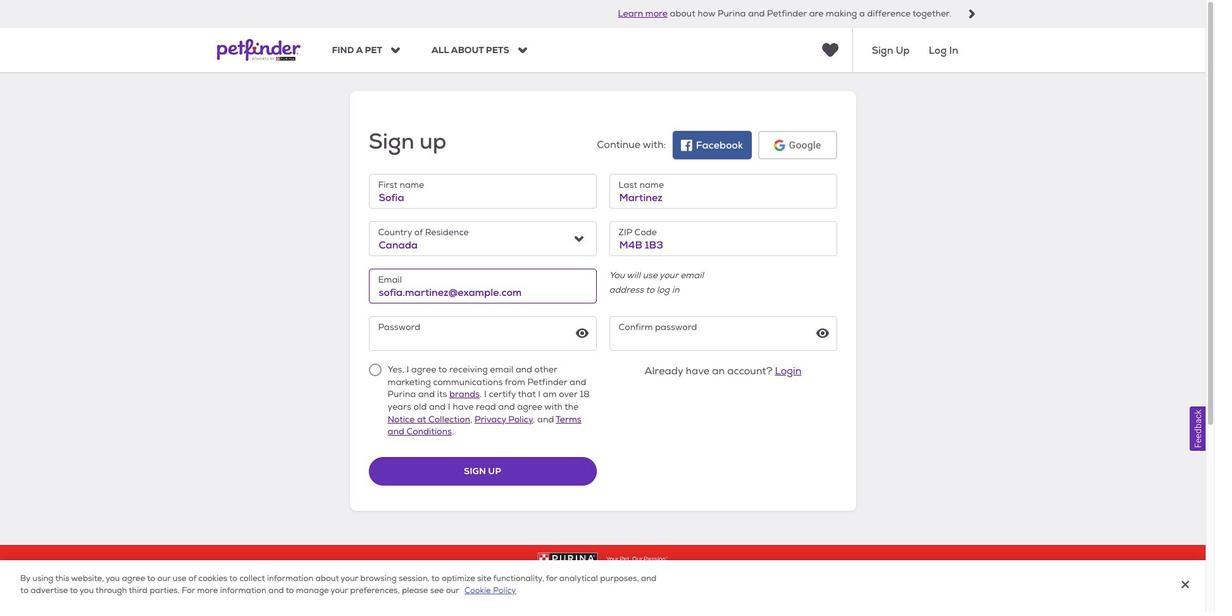 Task type: locate. For each thing, give the bounding box(es) containing it.
None email field
[[369, 269, 597, 304]]

None text field
[[369, 174, 597, 209], [609, 174, 837, 209], [369, 174, 597, 209], [609, 174, 837, 209]]

ZIP Code text field
[[609, 222, 837, 257]]

petfinder home image
[[217, 28, 300, 72]]

None password field
[[369, 317, 597, 352], [609, 317, 837, 352], [369, 317, 597, 352], [609, 317, 837, 352]]

1 list item from the top
[[368, 388, 424, 426]]

list
[[368, 388, 424, 613]]

footer
[[0, 546, 1206, 613]]

list item
[[368, 388, 424, 426], [368, 535, 409, 561], [368, 566, 422, 591], [368, 596, 422, 613]]



Task type: vqa. For each thing, say whether or not it's contained in the screenshot.
Primary 'element'
no



Task type: describe. For each thing, give the bounding box(es) containing it.
2 list item from the top
[[368, 535, 409, 561]]

purina your pet, our passion image
[[0, 554, 1206, 566]]

privacy alert dialog
[[0, 561, 1206, 613]]

3 list item from the top
[[368, 566, 422, 591]]

4 list item from the top
[[368, 596, 422, 613]]



